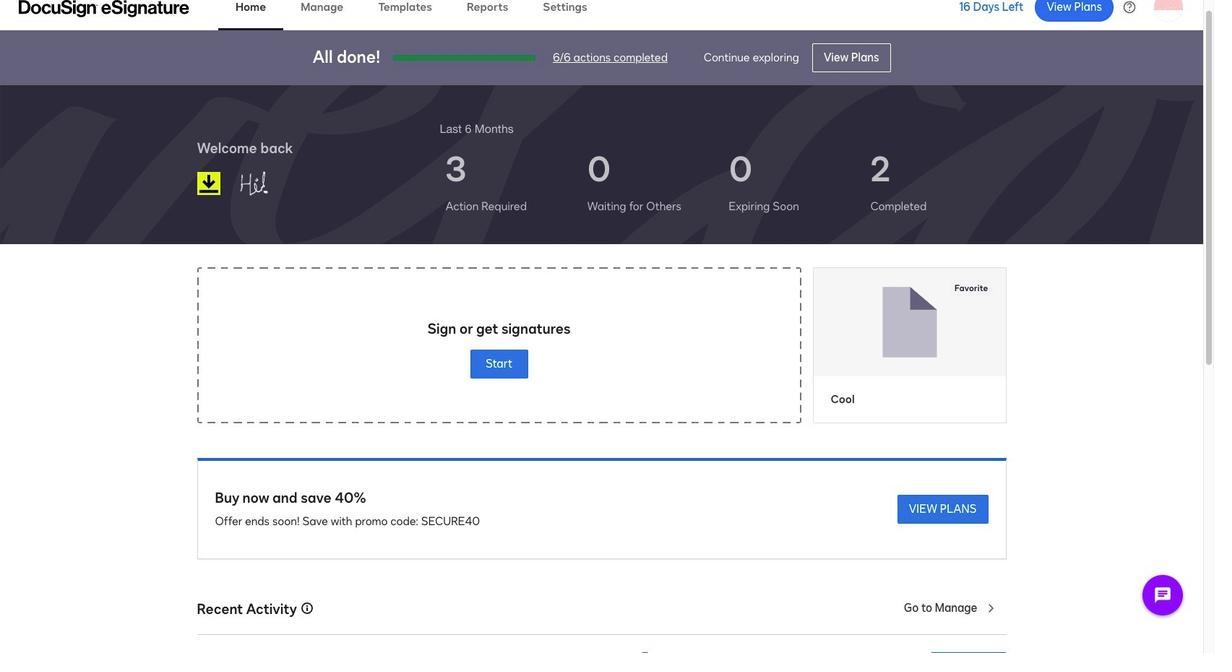 Task type: describe. For each thing, give the bounding box(es) containing it.
docusignlogo image
[[197, 172, 220, 195]]

your uploaded profile image image
[[1155, 0, 1184, 21]]



Task type: vqa. For each thing, say whether or not it's contained in the screenshot.
View Shared Folders ICON
no



Task type: locate. For each thing, give the bounding box(es) containing it.
docusign esignature image
[[19, 0, 189, 17]]

list
[[440, 137, 1007, 227]]

generic name image
[[233, 165, 308, 202]]

use cool image
[[814, 268, 1006, 377]]

heading
[[440, 120, 514, 137]]



